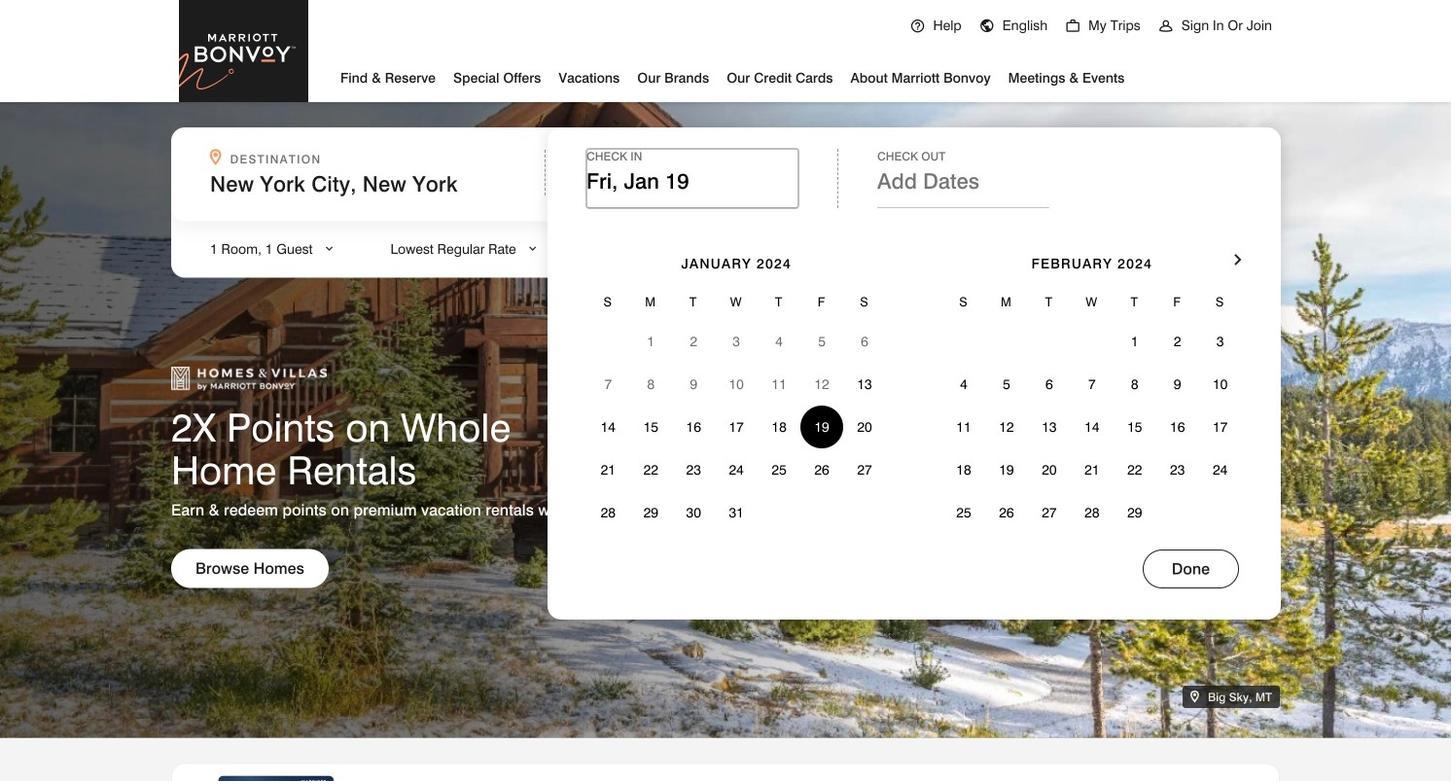 Task type: describe. For each thing, give the bounding box(es) containing it.
2 row group from the left
[[942, 320, 1242, 534]]

fri jan 12 2024 cell
[[801, 363, 843, 406]]

2 grid from the left
[[942, 228, 1242, 534]]

fri jan 05 2024 cell
[[801, 320, 843, 363]]

1 round image from the left
[[910, 18, 925, 34]]

location image
[[1191, 690, 1205, 704]]

homes & villas by marriott bonvoy image
[[171, 367, 327, 391]]

wed jan 10 2024 cell
[[715, 363, 758, 406]]

thu jan 04 2024 cell
[[758, 320, 801, 363]]

Where can we take you? text field
[[210, 171, 508, 196]]

1 row group from the left
[[587, 320, 886, 534]]

thu jan 11 2024 cell
[[758, 363, 801, 406]]

sun jan 07 2024 cell
[[587, 363, 630, 406]]

marriott bonvoy boundless® credit card from chase image
[[195, 776, 357, 781]]

mon jan 01 2024 cell
[[630, 320, 672, 363]]



Task type: locate. For each thing, give the bounding box(es) containing it.
sat jan 06 2024 cell
[[843, 320, 886, 363]]

round image
[[910, 18, 925, 34], [1158, 18, 1174, 34]]

mon jan 08 2024 cell
[[630, 363, 672, 406]]

grid
[[587, 228, 886, 534], [942, 228, 1242, 534]]

1 horizontal spatial row group
[[942, 320, 1242, 534]]

0 horizontal spatial row group
[[587, 320, 886, 534]]

round image
[[979, 18, 995, 34], [1065, 18, 1081, 34]]

1 horizontal spatial round image
[[1158, 18, 1174, 34]]

row
[[587, 283, 886, 320], [942, 283, 1242, 320], [587, 320, 886, 363], [942, 320, 1242, 363], [587, 363, 886, 406], [942, 363, 1242, 406], [587, 406, 886, 448], [942, 406, 1242, 448], [587, 448, 886, 491], [942, 448, 1242, 491], [587, 491, 886, 534], [942, 491, 1242, 534]]

0 horizontal spatial dropdown down image
[[322, 241, 336, 257]]

wed jan 03 2024 cell
[[715, 320, 758, 363]]

1 horizontal spatial dropdown down image
[[526, 241, 539, 257]]

1 round image from the left
[[979, 18, 995, 34]]

None search field
[[171, 127, 1281, 620]]

2 round image from the left
[[1065, 18, 1081, 34]]

0 horizontal spatial grid
[[587, 228, 886, 534]]

0 horizontal spatial round image
[[910, 18, 925, 34]]

row group
[[587, 320, 886, 534], [942, 320, 1242, 534]]

dropdown down image
[[322, 241, 336, 257], [526, 241, 539, 257]]

2 dropdown down image from the left
[[526, 241, 539, 257]]

tue jan 09 2024 cell
[[672, 363, 715, 406]]

2 round image from the left
[[1158, 18, 1174, 34]]

0 horizontal spatial round image
[[979, 18, 995, 34]]

tue jan 02 2024 cell
[[672, 320, 715, 363]]

1 grid from the left
[[587, 228, 886, 534]]

1 horizontal spatial grid
[[942, 228, 1242, 534]]

1 dropdown down image from the left
[[322, 241, 336, 257]]

1 horizontal spatial round image
[[1065, 18, 1081, 34]]

destination field
[[210, 171, 533, 196]]



Task type: vqa. For each thing, say whether or not it's contained in the screenshot.
WHIRLPOOL to the top
no



